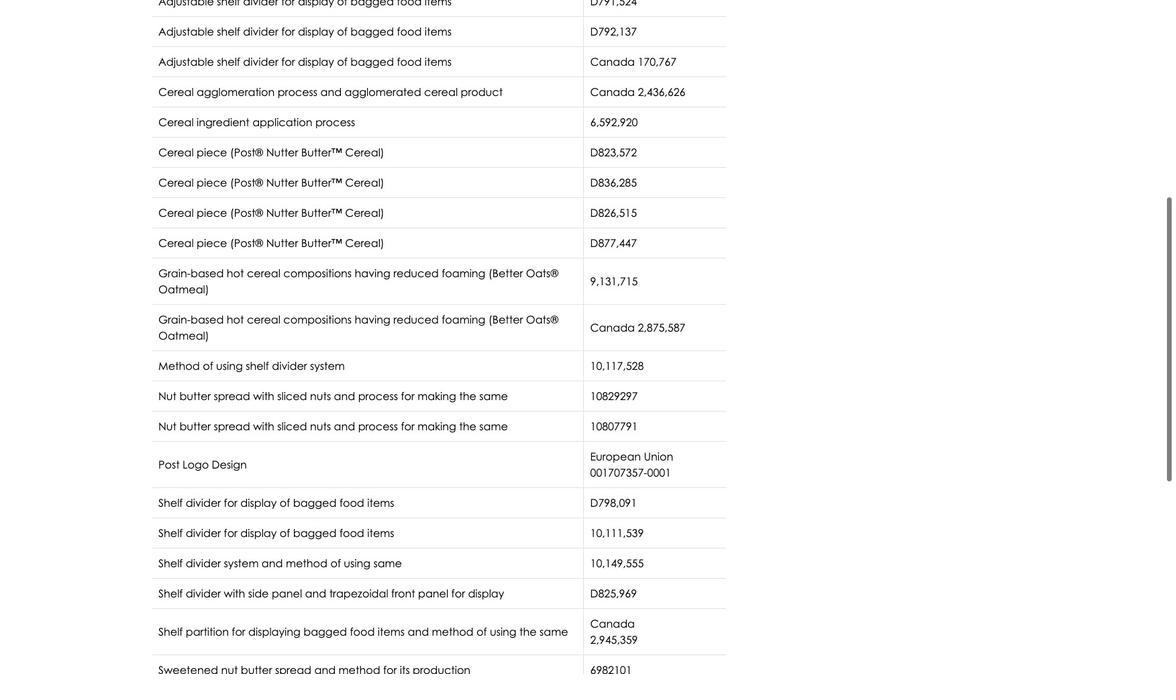 Task type: vqa. For each thing, say whether or not it's contained in the screenshot.


Task type: locate. For each thing, give the bounding box(es) containing it.
1 vertical spatial reduced
[[394, 313, 439, 326]]

1 having from the top
[[355, 266, 391, 280]]

3 butter™ from the top
[[301, 206, 342, 219]]

2 nuts from the top
[[310, 419, 331, 433]]

nut butter spread with sliced nuts and process for making the same for 10829297
[[158, 389, 508, 403]]

4 shelf from the top
[[158, 586, 183, 600]]

cereal
[[424, 85, 458, 98], [247, 266, 281, 280], [247, 313, 281, 326]]

spread for 10829297
[[214, 389, 250, 403]]

2 hot from the top
[[227, 313, 244, 326]]

0 horizontal spatial panel
[[272, 586, 302, 600]]

nutter for d877,447
[[266, 236, 298, 249]]

with for 10829297
[[253, 389, 274, 403]]

2 canada from the top
[[590, 85, 635, 98]]

0 horizontal spatial using
[[216, 359, 243, 372]]

front
[[391, 586, 415, 600]]

6,592,920
[[590, 115, 638, 129]]

food
[[397, 25, 422, 38], [397, 55, 422, 68], [340, 496, 364, 509], [340, 526, 364, 539], [350, 625, 375, 638]]

10807791
[[590, 419, 638, 433]]

d823,572
[[590, 145, 637, 159]]

of
[[337, 25, 348, 38], [337, 55, 348, 68], [203, 359, 213, 372], [280, 496, 290, 509], [280, 526, 290, 539], [331, 556, 341, 570], [477, 625, 487, 638]]

making
[[418, 389, 456, 403], [418, 419, 456, 433]]

4 cereal from the top
[[158, 176, 194, 189]]

1 spread from the top
[[214, 389, 250, 403]]

(post® for d836,285
[[230, 176, 263, 189]]

0 vertical spatial adjustable
[[158, 25, 214, 38]]

0 horizontal spatial method
[[286, 556, 328, 570]]

grain-based hot cereal compositions having reduced foaming (better oats® oatmeal) for 9,131,715
[[158, 266, 559, 296]]

butter for 10829297
[[180, 389, 211, 403]]

1 vertical spatial butter
[[180, 419, 211, 433]]

grain-
[[158, 266, 191, 280], [158, 313, 191, 326]]

0 vertical spatial butter
[[180, 389, 211, 403]]

1 nutter from the top
[[266, 145, 298, 159]]

bagged
[[351, 25, 394, 38], [351, 55, 394, 68], [293, 496, 337, 509], [293, 526, 337, 539], [304, 625, 347, 638]]

cereal
[[158, 85, 194, 98], [158, 115, 194, 129], [158, 145, 194, 159], [158, 176, 194, 189], [158, 206, 194, 219], [158, 236, 194, 249]]

nutter for d836,285
[[266, 176, 298, 189]]

2 foaming from the top
[[442, 313, 486, 326]]

2 panel from the left
[[418, 586, 449, 600]]

0 vertical spatial oats®
[[526, 266, 559, 280]]

grain- for canada 2,875,587
[[158, 313, 191, 326]]

1 vertical spatial grain-
[[158, 313, 191, 326]]

0 vertical spatial (better
[[489, 266, 523, 280]]

d792,137
[[590, 25, 637, 38]]

1 vertical spatial nut
[[158, 419, 177, 433]]

1 shelf divider for display of bagged food items from the top
[[158, 496, 394, 509]]

panel
[[272, 586, 302, 600], [418, 586, 449, 600]]

2 butter from the top
[[180, 419, 211, 433]]

2 grain- from the top
[[158, 313, 191, 326]]

having
[[355, 266, 391, 280], [355, 313, 391, 326]]

1 vertical spatial hot
[[227, 313, 244, 326]]

1 vertical spatial shelf divider for display of bagged food items
[[158, 526, 394, 539]]

1 vertical spatial adjustable shelf divider for display of bagged food items
[[158, 55, 452, 68]]

1 nut from the top
[[158, 389, 177, 403]]

2 horizontal spatial using
[[490, 625, 517, 638]]

2 based from the top
[[191, 313, 224, 326]]

0 vertical spatial nuts
[[310, 389, 331, 403]]

4 cereal piece (post® nutter butter™ cereal) from the top
[[158, 236, 385, 249]]

0 vertical spatial oatmeal)
[[158, 282, 209, 296]]

design
[[212, 458, 247, 471]]

1 oats® from the top
[[526, 266, 559, 280]]

3 cereal) from the top
[[345, 206, 385, 219]]

compositions for 9,131,715
[[284, 266, 352, 280]]

1 based from the top
[[191, 266, 224, 280]]

shelf for canada 170,767
[[217, 55, 240, 68]]

nutter
[[266, 145, 298, 159], [266, 176, 298, 189], [266, 206, 298, 219], [266, 236, 298, 249]]

system
[[310, 359, 345, 372], [224, 556, 259, 570]]

1 sliced from the top
[[277, 389, 307, 403]]

reduced for canada 2,875,587
[[394, 313, 439, 326]]

canada up 6,592,920
[[590, 85, 635, 98]]

method
[[286, 556, 328, 570], [432, 625, 474, 638]]

for
[[281, 25, 295, 38], [281, 55, 295, 68], [401, 389, 415, 403], [401, 419, 415, 433], [224, 496, 238, 509], [224, 526, 238, 539], [452, 586, 465, 600], [232, 625, 246, 638]]

6 cereal from the top
[[158, 236, 194, 249]]

using
[[216, 359, 243, 372], [344, 556, 371, 570], [490, 625, 517, 638]]

sliced
[[277, 389, 307, 403], [277, 419, 307, 433]]

2,875,587
[[638, 321, 686, 334]]

2 cereal from the top
[[158, 115, 194, 129]]

1 vertical spatial (better
[[489, 313, 523, 326]]

0 vertical spatial having
[[355, 266, 391, 280]]

cereal ingredient application process
[[158, 115, 355, 129]]

display
[[298, 25, 334, 38], [298, 55, 334, 68], [241, 496, 277, 509], [241, 526, 277, 539], [468, 586, 504, 600]]

0 vertical spatial grain-
[[158, 266, 191, 280]]

canada for canada 2,875,587
[[590, 321, 635, 334]]

2 oats® from the top
[[526, 313, 559, 326]]

10829297
[[590, 389, 638, 403]]

butter™ for d836,285
[[301, 176, 342, 189]]

union
[[644, 450, 673, 463]]

1 (better from the top
[[489, 266, 523, 280]]

oatmeal)
[[158, 282, 209, 296], [158, 329, 209, 342]]

1 reduced from the top
[[394, 266, 439, 280]]

panel right side
[[272, 586, 302, 600]]

product
[[461, 85, 503, 98]]

2 butter™ from the top
[[301, 176, 342, 189]]

0 vertical spatial with
[[253, 389, 274, 403]]

1 vertical spatial adjustable
[[158, 55, 214, 68]]

side
[[248, 586, 269, 600]]

adjustable
[[158, 25, 214, 38], [158, 55, 214, 68]]

butter
[[180, 389, 211, 403], [180, 419, 211, 433]]

the
[[459, 389, 477, 403], [459, 419, 477, 433], [520, 625, 537, 638]]

post logo design
[[158, 458, 247, 471]]

0 vertical spatial the
[[459, 389, 477, 403]]

1 grain-based hot cereal compositions having reduced foaming (better oats® oatmeal) from the top
[[158, 266, 559, 296]]

canada for canada 2,436,626
[[590, 85, 635, 98]]

cereal)
[[345, 145, 385, 159], [345, 176, 385, 189], [345, 206, 385, 219], [345, 236, 385, 249]]

1 nut butter spread with sliced nuts and process for making the same from the top
[[158, 389, 508, 403]]

with for 10807791
[[253, 419, 274, 433]]

canada down d792,137
[[590, 55, 635, 68]]

divider
[[243, 25, 278, 38], [243, 55, 278, 68], [272, 359, 307, 372], [186, 496, 221, 509], [186, 526, 221, 539], [186, 556, 221, 570], [186, 586, 221, 600]]

piece for d823,572
[[197, 145, 227, 159]]

1 vertical spatial system
[[224, 556, 259, 570]]

based
[[191, 266, 224, 280], [191, 313, 224, 326]]

european
[[590, 450, 641, 463]]

2 compositions from the top
[[284, 313, 352, 326]]

nuts
[[310, 389, 331, 403], [310, 419, 331, 433]]

shelf for d792,137
[[217, 25, 240, 38]]

2 nut from the top
[[158, 419, 177, 433]]

2 vertical spatial shelf
[[246, 359, 269, 372]]

(better for canada 2,875,587
[[489, 313, 523, 326]]

4 (post® from the top
[[230, 236, 263, 249]]

nut butter spread with sliced nuts and process for making the same
[[158, 389, 508, 403], [158, 419, 508, 433]]

2 grain-based hot cereal compositions having reduced foaming (better oats® oatmeal) from the top
[[158, 313, 559, 342]]

1 horizontal spatial panel
[[418, 586, 449, 600]]

1 vertical spatial compositions
[[284, 313, 352, 326]]

1 vertical spatial nuts
[[310, 419, 331, 433]]

0 vertical spatial spread
[[214, 389, 250, 403]]

3 canada from the top
[[590, 321, 635, 334]]

0 vertical spatial system
[[310, 359, 345, 372]]

cereal for d877,447
[[158, 236, 194, 249]]

d826,515
[[590, 206, 637, 219]]

oats®
[[526, 266, 559, 280], [526, 313, 559, 326]]

shelf for 10,111,539
[[158, 526, 183, 539]]

butter up logo
[[180, 419, 211, 433]]

making for 10807791
[[418, 419, 456, 433]]

cereal piece (post® nutter butter™ cereal) for d823,572
[[158, 145, 385, 159]]

1 vertical spatial oats®
[[526, 313, 559, 326]]

1 vertical spatial spread
[[214, 419, 250, 433]]

1 cereal piece (post® nutter butter™ cereal) from the top
[[158, 145, 385, 159]]

1 compositions from the top
[[284, 266, 352, 280]]

1 butter from the top
[[180, 389, 211, 403]]

cereal piece (post® nutter butter™ cereal) for d836,285
[[158, 176, 385, 189]]

2 adjustable from the top
[[158, 55, 214, 68]]

d836,285
[[590, 176, 637, 189]]

2 having from the top
[[355, 313, 391, 326]]

2 (post® from the top
[[230, 176, 263, 189]]

2 spread from the top
[[214, 419, 250, 433]]

d825,969
[[590, 586, 637, 600]]

adjustable for d792,137
[[158, 25, 214, 38]]

items
[[425, 25, 452, 38], [425, 55, 452, 68], [367, 496, 394, 509], [367, 526, 394, 539], [378, 625, 405, 638]]

sliced for 10829297
[[277, 389, 307, 403]]

canada 2,945,359
[[590, 617, 638, 646]]

1 shelf from the top
[[158, 496, 183, 509]]

1 vertical spatial the
[[459, 419, 477, 433]]

1 oatmeal) from the top
[[158, 282, 209, 296]]

hot
[[227, 266, 244, 280], [227, 313, 244, 326]]

ingredient
[[197, 115, 250, 129]]

cereal piece (post® nutter butter™ cereal)
[[158, 145, 385, 159], [158, 176, 385, 189], [158, 206, 385, 219], [158, 236, 385, 249]]

1 grain- from the top
[[158, 266, 191, 280]]

(post® for d823,572
[[230, 145, 263, 159]]

3 nutter from the top
[[266, 206, 298, 219]]

0 vertical spatial based
[[191, 266, 224, 280]]

4 piece from the top
[[197, 236, 227, 249]]

same
[[480, 389, 508, 403], [480, 419, 508, 433], [374, 556, 402, 570], [540, 625, 568, 638]]

4 cereal) from the top
[[345, 236, 385, 249]]

1 making from the top
[[418, 389, 456, 403]]

1 butter™ from the top
[[301, 145, 342, 159]]

panel right front
[[418, 586, 449, 600]]

1 vertical spatial using
[[344, 556, 371, 570]]

canada inside "canada 2,945,359"
[[590, 617, 635, 630]]

canada up 10,117,528
[[590, 321, 635, 334]]

cereal agglomeration process and agglomerated cereal product
[[158, 85, 503, 98]]

based for canada 2,875,587
[[191, 313, 224, 326]]

1 vertical spatial foaming
[[442, 313, 486, 326]]

cereal for 9,131,715
[[247, 266, 281, 280]]

process
[[278, 85, 318, 98], [315, 115, 355, 129], [358, 389, 398, 403], [358, 419, 398, 433]]

piece
[[197, 145, 227, 159], [197, 176, 227, 189], [197, 206, 227, 219], [197, 236, 227, 249]]

making for 10829297
[[418, 389, 456, 403]]

1 horizontal spatial method
[[432, 625, 474, 638]]

1 horizontal spatial system
[[310, 359, 345, 372]]

compositions
[[284, 266, 352, 280], [284, 313, 352, 326]]

spread up design in the bottom left of the page
[[214, 419, 250, 433]]

(post®
[[230, 145, 263, 159], [230, 176, 263, 189], [230, 206, 263, 219], [230, 236, 263, 249]]

3 piece from the top
[[197, 206, 227, 219]]

4 canada from the top
[[590, 617, 635, 630]]

4 butter™ from the top
[[301, 236, 342, 249]]

spread
[[214, 389, 250, 403], [214, 419, 250, 433]]

2 oatmeal) from the top
[[158, 329, 209, 342]]

piece for d877,447
[[197, 236, 227, 249]]

nuts for 10807791
[[310, 419, 331, 433]]

0 vertical spatial nut
[[158, 389, 177, 403]]

2 cereal piece (post® nutter butter™ cereal) from the top
[[158, 176, 385, 189]]

canada 2,875,587
[[590, 321, 686, 334]]

having for canada 2,875,587
[[355, 313, 391, 326]]

butter™
[[301, 145, 342, 159], [301, 176, 342, 189], [301, 206, 342, 219], [301, 236, 342, 249]]

agglomeration
[[197, 85, 275, 98]]

1 vertical spatial grain-based hot cereal compositions having reduced foaming (better oats® oatmeal)
[[158, 313, 559, 342]]

(better
[[489, 266, 523, 280], [489, 313, 523, 326]]

2 piece from the top
[[197, 176, 227, 189]]

grain-based hot cereal compositions having reduced foaming (better oats® oatmeal)
[[158, 266, 559, 296], [158, 313, 559, 342]]

piece for d836,285
[[197, 176, 227, 189]]

1 vertical spatial cereal
[[247, 266, 281, 280]]

3 cereal piece (post® nutter butter™ cereal) from the top
[[158, 206, 385, 219]]

2 adjustable shelf divider for display of bagged food items from the top
[[158, 55, 452, 68]]

3 shelf from the top
[[158, 556, 183, 570]]

0 vertical spatial nut butter spread with sliced nuts and process for making the same
[[158, 389, 508, 403]]

1 adjustable from the top
[[158, 25, 214, 38]]

3 (post® from the top
[[230, 206, 263, 219]]

1 adjustable shelf divider for display of bagged food items from the top
[[158, 25, 452, 38]]

2 nutter from the top
[[266, 176, 298, 189]]

shelf
[[158, 496, 183, 509], [158, 526, 183, 539], [158, 556, 183, 570], [158, 586, 183, 600], [158, 625, 183, 638]]

nut
[[158, 389, 177, 403], [158, 419, 177, 433]]

0 vertical spatial hot
[[227, 266, 244, 280]]

0001
[[648, 466, 671, 479]]

with
[[253, 389, 274, 403], [253, 419, 274, 433], [224, 586, 245, 600]]

adjustable shelf divider for display of bagged food items for canada 170,767
[[158, 55, 452, 68]]

2 nut butter spread with sliced nuts and process for making the same from the top
[[158, 419, 508, 433]]

cereal) for d877,447
[[345, 236, 385, 249]]

1 vertical spatial having
[[355, 313, 391, 326]]

shelf divider for display of bagged food items for d798,091
[[158, 496, 394, 509]]

2 shelf divider for display of bagged food items from the top
[[158, 526, 394, 539]]

cereal for canada 2,436,626
[[158, 85, 194, 98]]

butter down method in the left bottom of the page
[[180, 389, 211, 403]]

4 nutter from the top
[[266, 236, 298, 249]]

3 cereal from the top
[[158, 145, 194, 159]]

2 reduced from the top
[[394, 313, 439, 326]]

1 (post® from the top
[[230, 145, 263, 159]]

canada up 2,945,359
[[590, 617, 635, 630]]

1 canada from the top
[[590, 55, 635, 68]]

2 cereal) from the top
[[345, 176, 385, 189]]

1 vertical spatial shelf
[[217, 55, 240, 68]]

1 vertical spatial nut butter spread with sliced nuts and process for making the same
[[158, 419, 508, 433]]

2 making from the top
[[418, 419, 456, 433]]

1 vertical spatial sliced
[[277, 419, 307, 433]]

0 vertical spatial making
[[418, 389, 456, 403]]

0 vertical spatial shelf
[[217, 25, 240, 38]]

nuts for 10829297
[[310, 389, 331, 403]]

grain-based hot cereal compositions having reduced foaming (better oats® oatmeal) for canada 2,875,587
[[158, 313, 559, 342]]

2 vertical spatial cereal
[[247, 313, 281, 326]]

5 cereal from the top
[[158, 206, 194, 219]]

2 sliced from the top
[[277, 419, 307, 433]]

canada
[[590, 55, 635, 68], [590, 85, 635, 98], [590, 321, 635, 334], [590, 617, 635, 630]]

1 nuts from the top
[[310, 389, 331, 403]]

1 hot from the top
[[227, 266, 244, 280]]

0 vertical spatial cereal
[[424, 85, 458, 98]]

method
[[158, 359, 200, 372]]

nut down method in the left bottom of the page
[[158, 389, 177, 403]]

2 shelf from the top
[[158, 526, 183, 539]]

reduced
[[394, 266, 439, 280], [394, 313, 439, 326]]

0 vertical spatial compositions
[[284, 266, 352, 280]]

adjustable shelf divider for display of bagged food items
[[158, 25, 452, 38], [158, 55, 452, 68]]

foaming for canada 2,875,587
[[442, 313, 486, 326]]

d877,447
[[590, 236, 637, 249]]

1 cereal) from the top
[[345, 145, 385, 159]]

oats® for canada 2,875,587
[[526, 313, 559, 326]]

1 vertical spatial oatmeal)
[[158, 329, 209, 342]]

1 vertical spatial making
[[418, 419, 456, 433]]

canada 170,767
[[590, 55, 677, 68]]

0 vertical spatial grain-based hot cereal compositions having reduced foaming (better oats® oatmeal)
[[158, 266, 559, 296]]

foaming
[[442, 266, 486, 280], [442, 313, 486, 326]]

0 vertical spatial reduced
[[394, 266, 439, 280]]

shelf divider for display of bagged food items
[[158, 496, 394, 509], [158, 526, 394, 539]]

0 vertical spatial foaming
[[442, 266, 486, 280]]

0 vertical spatial adjustable shelf divider for display of bagged food items
[[158, 25, 452, 38]]

partition
[[186, 625, 229, 638]]

1 vertical spatial based
[[191, 313, 224, 326]]

oatmeal) for canada 2,875,587
[[158, 329, 209, 342]]

spread down method of using shelf divider system
[[214, 389, 250, 403]]

nut up post at the left
[[158, 419, 177, 433]]

butter™ for d823,572
[[301, 145, 342, 159]]

shelf
[[217, 25, 240, 38], [217, 55, 240, 68], [246, 359, 269, 372]]

1 piece from the top
[[197, 145, 227, 159]]

2 (better from the top
[[489, 313, 523, 326]]

1 foaming from the top
[[442, 266, 486, 280]]

0 vertical spatial shelf divider for display of bagged food items
[[158, 496, 394, 509]]

1 vertical spatial with
[[253, 419, 274, 433]]

1 horizontal spatial using
[[344, 556, 371, 570]]

application
[[253, 115, 313, 129]]

0 vertical spatial sliced
[[277, 389, 307, 403]]

1 cereal from the top
[[158, 85, 194, 98]]

nutter for d823,572
[[266, 145, 298, 159]]

1 vertical spatial method
[[432, 625, 474, 638]]

0 vertical spatial using
[[216, 359, 243, 372]]

and
[[321, 85, 342, 98], [334, 389, 355, 403], [334, 419, 355, 433], [262, 556, 283, 570], [305, 586, 326, 600], [408, 625, 429, 638]]



Task type: describe. For each thing, give the bounding box(es) containing it.
cereal) for d826,515
[[345, 206, 385, 219]]

cereal) for d823,572
[[345, 145, 385, 159]]

canada 2,436,626
[[590, 85, 686, 98]]

shelf for d798,091
[[158, 496, 183, 509]]

2 vertical spatial with
[[224, 586, 245, 600]]

shelf divider for display of bagged food items for 10,111,539
[[158, 526, 394, 539]]

5 shelf from the top
[[158, 625, 183, 638]]

cereal for d836,285
[[158, 176, 194, 189]]

2 vertical spatial using
[[490, 625, 517, 638]]

nut butter spread with sliced nuts and process for making the same for 10807791
[[158, 419, 508, 433]]

hot for 9,131,715
[[227, 266, 244, 280]]

method of using shelf divider system
[[158, 359, 345, 372]]

compositions for canada 2,875,587
[[284, 313, 352, 326]]

0 vertical spatial method
[[286, 556, 328, 570]]

cereal for 6,592,920
[[158, 115, 194, 129]]

spread for 10807791
[[214, 419, 250, 433]]

9,131,715
[[590, 274, 638, 288]]

001707357-
[[590, 466, 648, 479]]

oatmeal) for 9,131,715
[[158, 282, 209, 296]]

displaying
[[248, 625, 301, 638]]

adjustable for canada 170,767
[[158, 55, 214, 68]]

oats® for 9,131,715
[[526, 266, 559, 280]]

cereal for d823,572
[[158, 145, 194, 159]]

170,767
[[638, 55, 677, 68]]

cereal piece (post® nutter butter™ cereal) for d877,447
[[158, 236, 385, 249]]

10,117,528
[[590, 359, 644, 372]]

nut for 10807791
[[158, 419, 177, 433]]

shelf for 10,149,555
[[158, 556, 183, 570]]

cereal for d826,515
[[158, 206, 194, 219]]

shelf partition for displaying bagged food items and method of using the same
[[158, 625, 568, 638]]

butter™ for d877,447
[[301, 236, 342, 249]]

sliced for 10807791
[[277, 419, 307, 433]]

nutter for d826,515
[[266, 206, 298, 219]]

nut for 10829297
[[158, 389, 177, 403]]

d798,091
[[590, 496, 637, 509]]

(post® for d826,515
[[230, 206, 263, 219]]

post
[[158, 458, 180, 471]]

trapezoidal
[[329, 586, 389, 600]]

2,945,359
[[590, 633, 638, 646]]

adjustable shelf divider for display of bagged food items for d792,137
[[158, 25, 452, 38]]

10,111,539
[[590, 526, 644, 539]]

reduced for 9,131,715
[[394, 266, 439, 280]]

the for 10829297
[[459, 389, 477, 403]]

logo
[[183, 458, 209, 471]]

shelf divider system and method of using same
[[158, 556, 402, 570]]

shelf divider with side panel and trapezoidal front panel for display
[[158, 586, 504, 600]]

shelf for d825,969
[[158, 586, 183, 600]]

having for 9,131,715
[[355, 266, 391, 280]]

(better for 9,131,715
[[489, 266, 523, 280]]

grain- for 9,131,715
[[158, 266, 191, 280]]

piece for d826,515
[[197, 206, 227, 219]]

cereal piece (post® nutter butter™ cereal) for d826,515
[[158, 206, 385, 219]]

2,436,626
[[638, 85, 686, 98]]

canada for canada 170,767
[[590, 55, 635, 68]]

hot for canada 2,875,587
[[227, 313, 244, 326]]

2 vertical spatial the
[[520, 625, 537, 638]]

agglomerated
[[345, 85, 421, 98]]

the for 10807791
[[459, 419, 477, 433]]

butter for 10807791
[[180, 419, 211, 433]]

butter™ for d826,515
[[301, 206, 342, 219]]

based for 9,131,715
[[191, 266, 224, 280]]

1 panel from the left
[[272, 586, 302, 600]]

foaming for 9,131,715
[[442, 266, 486, 280]]

(post® for d877,447
[[230, 236, 263, 249]]

0 horizontal spatial system
[[224, 556, 259, 570]]

10,149,555
[[590, 556, 644, 570]]

cereal) for d836,285
[[345, 176, 385, 189]]

cereal for canada 2,875,587
[[247, 313, 281, 326]]

european union 001707357-0001
[[590, 450, 673, 479]]



